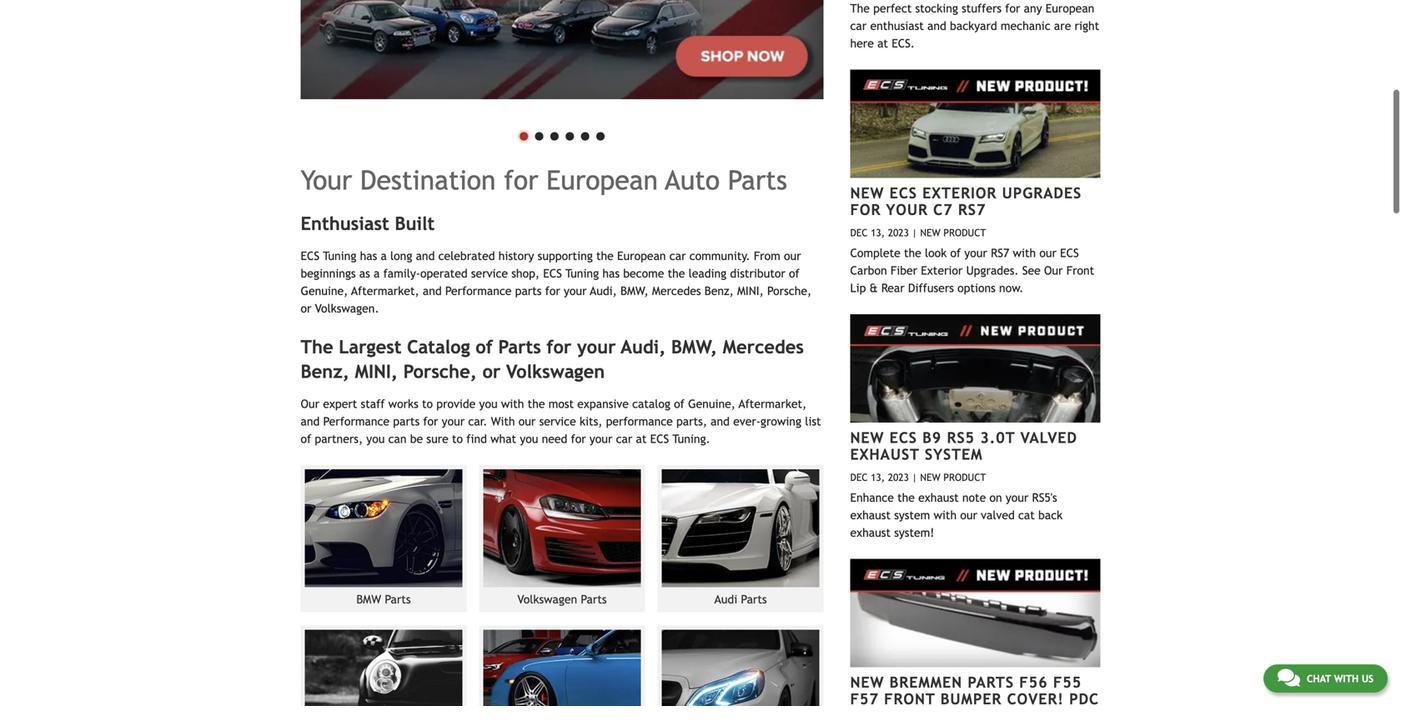 Task type: locate. For each thing, give the bounding box(es) containing it.
european down • • • • • •
[[546, 165, 658, 196]]

0 horizontal spatial you
[[366, 432, 385, 446]]

history
[[499, 249, 534, 263]]

of inside ecs tuning has a long and celebrated history supporting the european car community. from our beginnings as a family-operated service shop, ecs tuning has become the leading distributor of genuine, aftermarket, and performance parts for your audi, bmw, mercedes benz, mini, porsche, or volkswagen.
[[789, 267, 800, 280]]

your left c7
[[886, 201, 928, 219]]

our right with
[[519, 415, 536, 428]]

ecs left b9
[[890, 429, 917, 446]]

2023 inside dec 13, 2023 | new product enhance the exhaust note on your rs5's exhaust system with our valved cat back exhaust system!
[[888, 471, 909, 483]]

new left bremmen
[[850, 674, 884, 691]]

3.0t
[[980, 429, 1015, 446]]

diffusers
[[908, 281, 954, 295]]

ecs inside new ecs exterior upgrades for your c7 rs7
[[890, 184, 917, 202]]

car left community.
[[670, 249, 686, 263]]

13, for new ecs b9 rs5 3.0t valved exhaust system
[[871, 471, 885, 483]]

product inside dec 13, 2023 | new product enhance the exhaust note on your rs5's exhaust system with our valved cat back exhaust system!
[[944, 471, 986, 483]]

you up car.
[[479, 397, 498, 411]]

parts
[[515, 284, 542, 298], [393, 415, 420, 428]]

performance down the celebrated
[[445, 284, 512, 298]]

you
[[479, 397, 498, 411], [366, 432, 385, 446], [520, 432, 538, 446]]

product up 'note'
[[944, 471, 986, 483]]

rear
[[881, 281, 905, 295]]

enthusiast built
[[301, 213, 435, 235]]

1 vertical spatial the
[[301, 336, 333, 358]]

1 vertical spatial benz,
[[301, 361, 349, 382]]

0 vertical spatial parts
[[515, 284, 542, 298]]

new for new
[[920, 471, 941, 483]]

ecs down performance
[[650, 432, 669, 446]]

a right as at the left top of the page
[[374, 267, 380, 280]]

2 product from the top
[[944, 471, 986, 483]]

1 horizontal spatial benz,
[[705, 284, 734, 298]]

new up look
[[920, 227, 941, 238]]

rs7 up upgrades.
[[991, 246, 1009, 260]]

0 horizontal spatial our
[[301, 397, 319, 411]]

or up with
[[482, 361, 501, 382]]

you left can
[[366, 432, 385, 446]]

your
[[301, 165, 352, 196], [886, 201, 928, 219]]

product for system
[[944, 471, 986, 483]]

0 horizontal spatial front
[[884, 691, 936, 706]]

| up fiber
[[912, 227, 917, 238]]

the left 'perfect'
[[850, 1, 870, 15]]

0 horizontal spatial the
[[301, 336, 333, 358]]

car inside our expert staff works to provide you with the most expansive catalog of genuine, aftermarket, and performance parts for your car. with our service kits, performance parts, and ever-growing list of partners, you can be sure to find what you need for your car at ecs tuning.
[[616, 432, 632, 446]]

13, up complete
[[871, 227, 885, 238]]

•
[[516, 117, 532, 151], [532, 117, 547, 151], [547, 117, 562, 151], [562, 117, 577, 151], [577, 117, 593, 151], [593, 117, 608, 151]]

aftermarket, up growing
[[739, 397, 807, 411]]

1 vertical spatial 13,
[[871, 471, 885, 483]]

13, up enhance
[[871, 471, 885, 483]]

aftermarket,
[[351, 284, 419, 298], [739, 397, 807, 411]]

1 horizontal spatial at
[[877, 37, 888, 50]]

0 vertical spatial at
[[877, 37, 888, 50]]

or
[[301, 302, 311, 315], [482, 361, 501, 382]]

exhaust
[[918, 491, 959, 504], [850, 509, 891, 522], [850, 526, 891, 539]]

1 vertical spatial has
[[602, 267, 620, 280]]

your up expansive
[[577, 336, 616, 358]]

audi, inside the largest catalog of parts for your audi, bmw, mercedes benz, mini, porsche, or volkswagen
[[621, 336, 666, 358]]

of up parts,
[[674, 397, 685, 411]]

1 horizontal spatial bmw,
[[671, 336, 717, 358]]

0 vertical spatial service
[[471, 267, 508, 280]]

european inside the perfect stocking stuffers for any european car enthusiast and backyard mechanic are right here at ecs.
[[1046, 1, 1095, 15]]

product inside dec 13, 2023 | new product complete the look of your rs7 with our ecs carbon fiber exterior upgrades. see our front lip & rear diffusers options now.
[[944, 227, 986, 238]]

1 vertical spatial parts
[[393, 415, 420, 428]]

dec inside dec 13, 2023 | new product complete the look of your rs7 with our ecs carbon fiber exterior upgrades. see our front lip & rear diffusers options now.
[[850, 227, 868, 238]]

back
[[1038, 509, 1063, 522]]

leading
[[689, 267, 727, 280]]

audi
[[714, 593, 737, 606]]

to right works
[[422, 397, 433, 411]]

with up with
[[501, 397, 524, 411]]

benz, up expert
[[301, 361, 349, 382]]

distributor
[[730, 267, 786, 280]]

1 product from the top
[[944, 227, 986, 238]]

car up here
[[850, 19, 867, 32]]

our
[[1044, 264, 1063, 277], [301, 397, 319, 411]]

new inside the new ecs b9 rs5 3.0t valved exhaust system
[[850, 429, 884, 446]]

generic - ecs holiday sale image
[[301, 0, 824, 99]]

0 vertical spatial or
[[301, 302, 311, 315]]

6 • from the left
[[593, 117, 608, 151]]

has
[[360, 249, 377, 263], [602, 267, 620, 280]]

0 vertical spatial a
[[381, 249, 387, 263]]

or left volkswagen.
[[301, 302, 311, 315]]

our
[[1040, 246, 1057, 260], [784, 249, 801, 263], [519, 415, 536, 428], [960, 509, 977, 522]]

new inside dec 13, 2023 | new product complete the look of your rs7 with our ecs carbon fiber exterior upgrades. see our front lip & rear diffusers options now.
[[920, 227, 941, 238]]

porsche, inside the largest catalog of parts for your audi, bmw, mercedes benz, mini, porsche, or volkswagen
[[403, 361, 477, 382]]

new bremmen parts f56 f55 f57  front bumper cover! pdc image
[[850, 559, 1101, 667]]

our down 'note'
[[960, 509, 977, 522]]

our left expert
[[301, 397, 319, 411]]

with inside dec 13, 2023 | new product complete the look of your rs7 with our ecs carbon fiber exterior upgrades. see our front lip & rear diffusers options now.
[[1013, 246, 1036, 260]]

car down performance
[[616, 432, 632, 446]]

front right see
[[1067, 264, 1094, 277]]

product
[[944, 227, 986, 238], [944, 471, 986, 483]]

1 vertical spatial product
[[944, 471, 986, 483]]

look
[[925, 246, 947, 260]]

from
[[754, 249, 780, 263]]

0 vertical spatial audi,
[[590, 284, 617, 298]]

1 13, from the top
[[871, 227, 885, 238]]

catalog
[[407, 336, 470, 358]]

your down provide
[[442, 415, 465, 428]]

1 horizontal spatial performance
[[445, 284, 512, 298]]

for up most
[[547, 336, 572, 358]]

2 • from the left
[[532, 117, 547, 151]]

0 horizontal spatial tuning
[[323, 249, 356, 263]]

community.
[[690, 249, 750, 263]]

a left 'long'
[[381, 249, 387, 263]]

european up "are"
[[1046, 1, 1095, 15]]

0 vertical spatial mercedes
[[652, 284, 701, 298]]

2 horizontal spatial car
[[850, 19, 867, 32]]

european
[[1046, 1, 1095, 15], [546, 165, 658, 196], [617, 249, 666, 263]]

the right supporting
[[596, 249, 614, 263]]

|
[[912, 227, 917, 238], [912, 471, 917, 483]]

2 dec from the top
[[850, 471, 868, 483]]

with
[[1013, 246, 1036, 260], [501, 397, 524, 411], [934, 509, 957, 522], [1334, 673, 1359, 685]]

mercedes down "leading"
[[652, 284, 701, 298]]

1 horizontal spatial service
[[539, 415, 576, 428]]

new down system
[[920, 471, 941, 483]]

genuine, down beginnings
[[301, 284, 348, 298]]

0 horizontal spatial performance
[[323, 415, 390, 428]]

for
[[1005, 1, 1020, 15], [504, 165, 538, 196], [545, 284, 560, 298], [547, 336, 572, 358], [423, 415, 438, 428], [571, 432, 586, 446]]

service
[[471, 267, 508, 280], [539, 415, 576, 428]]

with left the us
[[1334, 673, 1359, 685]]

0 horizontal spatial to
[[422, 397, 433, 411]]

0 vertical spatial new
[[850, 429, 884, 446]]

aftermarket, down family-
[[351, 284, 419, 298]]

at left ecs.
[[877, 37, 888, 50]]

dec for new ecs b9 rs5 3.0t valved exhaust system
[[850, 471, 868, 483]]

1 horizontal spatial car
[[670, 249, 686, 263]]

rs7 right c7
[[958, 201, 986, 219]]

your down the kits, on the bottom left of page
[[590, 432, 613, 446]]

1 horizontal spatial rs7
[[991, 246, 1009, 260]]

2 vertical spatial european
[[617, 249, 666, 263]]

rs7
[[958, 201, 986, 219], [991, 246, 1009, 260]]

front inside new bremmen parts f56 f55 f57  front bumper cover! pdc
[[884, 691, 936, 706]]

benz, down "leading"
[[705, 284, 734, 298]]

and up partners,
[[301, 415, 320, 428]]

for left any
[[1005, 1, 1020, 15]]

are
[[1054, 19, 1071, 32]]

0 horizontal spatial bmw,
[[621, 284, 649, 298]]

of
[[950, 246, 961, 260], [789, 267, 800, 280], [476, 336, 493, 358], [674, 397, 685, 411], [301, 432, 311, 446]]

0 horizontal spatial audi,
[[590, 284, 617, 298]]

bmw parts
[[356, 593, 411, 606]]

0 vertical spatial volkswagen
[[506, 361, 605, 382]]

1 vertical spatial 2023
[[888, 471, 909, 483]]

car
[[850, 19, 867, 32], [670, 249, 686, 263], [616, 432, 632, 446]]

exterior up look
[[923, 184, 997, 202]]

0 vertical spatial benz,
[[705, 284, 734, 298]]

0 vertical spatial aftermarket,
[[351, 284, 419, 298]]

built
[[395, 213, 435, 235]]

the inside the perfect stocking stuffers for any european car enthusiast and backyard mechanic are right here at ecs.
[[850, 1, 870, 15]]

new ecs exterior upgrades for your c7 rs7 link
[[850, 184, 1082, 219]]

1 vertical spatial tuning
[[565, 267, 599, 280]]

or inside the largest catalog of parts for your audi, bmw, mercedes benz, mini, porsche, or volkswagen
[[482, 361, 501, 382]]

1 horizontal spatial the
[[850, 1, 870, 15]]

system!
[[894, 526, 934, 539]]

now.
[[999, 281, 1024, 295]]

genuine, up parts,
[[688, 397, 736, 411]]

new
[[850, 184, 884, 202], [920, 227, 941, 238], [920, 471, 941, 483]]

you left "need" on the left bottom of the page
[[520, 432, 538, 446]]

tuning up beginnings
[[323, 249, 356, 263]]

0 vertical spatial front
[[1067, 264, 1094, 277]]

0 horizontal spatial genuine,
[[301, 284, 348, 298]]

0 vertical spatial |
[[912, 227, 917, 238]]

1 vertical spatial new
[[850, 674, 884, 691]]

0 vertical spatial dec
[[850, 227, 868, 238]]

the largest catalog of parts for your audi, bmw, mercedes benz, mini, porsche, or volkswagen
[[301, 336, 804, 382]]

the up fiber
[[904, 246, 921, 260]]

your destination for european auto parts
[[301, 165, 787, 196]]

13, inside dec 13, 2023 | new product enhance the exhaust note on your rs5's exhaust system with our valved cat back exhaust system!
[[871, 471, 885, 483]]

with right system
[[934, 509, 957, 522]]

porsche, down distributor
[[767, 284, 812, 298]]

need
[[542, 432, 567, 446]]

1 vertical spatial rs7
[[991, 246, 1009, 260]]

1 vertical spatial mini,
[[355, 361, 398, 382]]

0 horizontal spatial has
[[360, 249, 377, 263]]

audi,
[[590, 284, 617, 298], [621, 336, 666, 358]]

1 horizontal spatial genuine,
[[688, 397, 736, 411]]

benz, inside ecs tuning has a long and celebrated history supporting the european car community. from our beginnings as a family-operated service shop, ecs tuning has become the leading distributor of genuine, aftermarket, and performance parts for your audi, bmw, mercedes benz, mini, porsche, or volkswagen.
[[705, 284, 734, 298]]

| down exhaust
[[912, 471, 917, 483]]

1 new from the top
[[850, 429, 884, 446]]

a
[[381, 249, 387, 263], [374, 267, 380, 280]]

1 vertical spatial car
[[670, 249, 686, 263]]

dec inside dec 13, 2023 | new product enhance the exhaust note on your rs5's exhaust system with our valved cat back exhaust system!
[[850, 471, 868, 483]]

your inside ecs tuning has a long and celebrated history supporting the european car community. from our beginnings as a family-operated service shop, ecs tuning has become the leading distributor of genuine, aftermarket, and performance parts for your audi, bmw, mercedes benz, mini, porsche, or volkswagen.
[[564, 284, 587, 298]]

new for new
[[920, 227, 941, 238]]

0 vertical spatial the
[[850, 1, 870, 15]]

with inside our expert staff works to provide you with the most expansive catalog of genuine, aftermarket, and performance parts for your car. with our service kits, performance parts, and ever-growing list of partners, you can be sure to find what you need for your car at ecs tuning.
[[501, 397, 524, 411]]

exterior inside new ecs exterior upgrades for your c7 rs7
[[923, 184, 997, 202]]

your
[[964, 246, 987, 260], [564, 284, 587, 298], [577, 336, 616, 358], [442, 415, 465, 428], [590, 432, 613, 446], [1006, 491, 1029, 504]]

1 • from the left
[[516, 117, 532, 151]]

2023 for c7
[[888, 227, 909, 238]]

0 vertical spatial exterior
[[923, 184, 997, 202]]

| inside dec 13, 2023 | new product enhance the exhaust note on your rs5's exhaust system with our valved cat back exhaust system!
[[912, 471, 917, 483]]

1 vertical spatial at
[[636, 432, 647, 446]]

the inside our expert staff works to provide you with the most expansive catalog of genuine, aftermarket, and performance parts for your car. with our service kits, performance parts, and ever-growing list of partners, you can be sure to find what you need for your car at ecs tuning.
[[528, 397, 545, 411]]

1 vertical spatial exterior
[[921, 264, 963, 277]]

parts
[[728, 165, 787, 196], [498, 336, 541, 358], [385, 593, 411, 606], [581, 593, 607, 606], [741, 593, 767, 606], [968, 674, 1014, 691]]

2023 down exhaust
[[888, 471, 909, 483]]

of inside dec 13, 2023 | new product complete the look of your rs7 with our ecs carbon fiber exterior upgrades. see our front lip & rear diffusers options now.
[[950, 246, 961, 260]]

performance
[[445, 284, 512, 298], [323, 415, 390, 428]]

13, inside dec 13, 2023 | new product complete the look of your rs7 with our ecs carbon fiber exterior upgrades. see our front lip & rear diffusers options now.
[[871, 227, 885, 238]]

1 vertical spatial service
[[539, 415, 576, 428]]

new inside new bremmen parts f56 f55 f57  front bumper cover! pdc
[[850, 674, 884, 691]]

audi, inside ecs tuning has a long and celebrated history supporting the european car community. from our beginnings as a family-operated service shop, ecs tuning has become the leading distributor of genuine, aftermarket, and performance parts for your audi, bmw, mercedes benz, mini, porsche, or volkswagen.
[[590, 284, 617, 298]]

| inside dec 13, 2023 | new product complete the look of your rs7 with our ecs carbon fiber exterior upgrades. see our front lip & rear diffusers options now.
[[912, 227, 917, 238]]

ecs.
[[892, 37, 915, 50]]

rs5's
[[1032, 491, 1057, 504]]

parts down shop,
[[515, 284, 542, 298]]

1 | from the top
[[912, 227, 917, 238]]

0 vertical spatial product
[[944, 227, 986, 238]]

benz,
[[705, 284, 734, 298], [301, 361, 349, 382]]

auto
[[665, 165, 720, 196]]

exterior down look
[[921, 264, 963, 277]]

0 vertical spatial car
[[850, 19, 867, 32]]

of right look
[[950, 246, 961, 260]]

options
[[958, 281, 996, 295]]

and down stocking
[[927, 19, 947, 32]]

dec up enhance
[[850, 471, 868, 483]]

2023 inside dec 13, 2023 | new product complete the look of your rs7 with our ecs carbon fiber exterior upgrades. see our front lip & rear diffusers options now.
[[888, 227, 909, 238]]

dec
[[850, 227, 868, 238], [850, 471, 868, 483]]

tuning
[[323, 249, 356, 263], [565, 267, 599, 280]]

1 horizontal spatial mercedes
[[723, 336, 804, 358]]

your up enthusiast
[[301, 165, 352, 196]]

dec down for
[[850, 227, 868, 238]]

the down volkswagen.
[[301, 336, 333, 358]]

1 vertical spatial |
[[912, 471, 917, 483]]

1 2023 from the top
[[888, 227, 909, 238]]

0 horizontal spatial or
[[301, 302, 311, 315]]

valved
[[981, 509, 1015, 522]]

your up upgrades.
[[964, 246, 987, 260]]

your down supporting
[[564, 284, 587, 298]]

1 horizontal spatial has
[[602, 267, 620, 280]]

audi, up the catalog
[[621, 336, 666, 358]]

1 horizontal spatial front
[[1067, 264, 1094, 277]]

volkswagen.
[[315, 302, 379, 315]]

1 horizontal spatial mini,
[[737, 284, 764, 298]]

0 vertical spatial has
[[360, 249, 377, 263]]

0 vertical spatial our
[[1044, 264, 1063, 277]]

parts inside "link"
[[741, 593, 767, 606]]

1 vertical spatial mercedes
[[723, 336, 804, 358]]

2 new from the top
[[850, 674, 884, 691]]

of right catalog
[[476, 336, 493, 358]]

bmw,
[[621, 284, 649, 298], [671, 336, 717, 358]]

volkswagen inside the largest catalog of parts for your audi, bmw, mercedes benz, mini, porsche, or volkswagen
[[506, 361, 605, 382]]

| for c7
[[912, 227, 917, 238]]

be
[[410, 432, 423, 446]]

c7
[[933, 201, 953, 219]]

1 dec from the top
[[850, 227, 868, 238]]

2 | from the top
[[912, 471, 917, 483]]

tuning down supporting
[[565, 267, 599, 280]]

new ecs b9 rs5 3.0t valved exhaust system
[[850, 429, 1078, 463]]

0 vertical spatial rs7
[[958, 201, 986, 219]]

2 vertical spatial exhaust
[[850, 526, 891, 539]]

parts inside our expert staff works to provide you with the most expansive catalog of genuine, aftermarket, and performance parts for your car. with our service kits, performance parts, and ever-growing list of partners, you can be sure to find what you need for your car at ecs tuning.
[[393, 415, 420, 428]]

porsche,
[[767, 284, 812, 298], [403, 361, 477, 382]]

ecs tuning has a long and celebrated history supporting the european car community. from our beginnings as a family-operated service shop, ecs tuning has become the leading distributor of genuine, aftermarket, and performance parts for your audi, bmw, mercedes benz, mini, porsche, or volkswagen.
[[301, 249, 812, 315]]

our expert staff works to provide you with the most expansive catalog of genuine, aftermarket, and performance parts for your car. with our service kits, performance parts, and ever-growing list of partners, you can be sure to find what you need for your car at ecs tuning.
[[301, 397, 821, 446]]

1 vertical spatial our
[[301, 397, 319, 411]]

1 horizontal spatial or
[[482, 361, 501, 382]]

volkswagen parts
[[517, 593, 607, 606]]

1 vertical spatial aftermarket,
[[739, 397, 807, 411]]

| for exhaust
[[912, 471, 917, 483]]

0 horizontal spatial your
[[301, 165, 352, 196]]

our inside our expert staff works to provide you with the most expansive catalog of genuine, aftermarket, and performance parts for your car. with our service kits, performance parts, and ever-growing list of partners, you can be sure to find what you need for your car at ecs tuning.
[[519, 415, 536, 428]]

dec 13, 2023 | new product complete the look of your rs7 with our ecs carbon fiber exterior upgrades. see our front lip & rear diffusers options now.
[[850, 227, 1094, 295]]

the up system
[[898, 491, 915, 504]]

0 horizontal spatial rs7
[[958, 201, 986, 219]]

1 vertical spatial a
[[374, 267, 380, 280]]

at down performance
[[636, 432, 647, 446]]

to left find
[[452, 432, 463, 446]]

1 horizontal spatial porsche,
[[767, 284, 812, 298]]

1 horizontal spatial audi,
[[621, 336, 666, 358]]

our inside dec 13, 2023 | new product complete the look of your rs7 with our ecs carbon fiber exterior upgrades. see our front lip & rear diffusers options now.
[[1040, 246, 1057, 260]]

0 horizontal spatial aftermarket,
[[351, 284, 419, 298]]

our up see
[[1040, 246, 1057, 260]]

see
[[1022, 264, 1041, 277]]

ecs
[[890, 184, 917, 202], [1060, 246, 1079, 260], [301, 249, 320, 263], [543, 267, 562, 280], [890, 429, 917, 446], [650, 432, 669, 446]]

2 vertical spatial new
[[920, 471, 941, 483]]

the inside the largest catalog of parts for your audi, bmw, mercedes benz, mini, porsche, or volkswagen
[[301, 336, 333, 358]]

of right distributor
[[789, 267, 800, 280]]

front right f57 on the right
[[884, 691, 936, 706]]

aftermarket, inside our expert staff works to provide you with the most expansive catalog of genuine, aftermarket, and performance parts for your car. with our service kits, performance parts, and ever-growing list of partners, you can be sure to find what you need for your car at ecs tuning.
[[739, 397, 807, 411]]

european up become
[[617, 249, 666, 263]]

1 vertical spatial front
[[884, 691, 936, 706]]

mini, down largest
[[355, 361, 398, 382]]

as
[[359, 267, 370, 280]]

1 vertical spatial or
[[482, 361, 501, 382]]

2023 up complete
[[888, 227, 909, 238]]

0 horizontal spatial car
[[616, 432, 632, 446]]

your inside dec 13, 2023 | new product complete the look of your rs7 with our ecs carbon fiber exterior upgrades. see our front lip & rear diffusers options now.
[[964, 246, 987, 260]]

2 13, from the top
[[871, 471, 885, 483]]

service inside ecs tuning has a long and celebrated history supporting the european car community. from our beginnings as a family-operated service shop, ecs tuning has become the leading distributor of genuine, aftermarket, and performance parts for your audi, bmw, mercedes benz, mini, porsche, or volkswagen.
[[471, 267, 508, 280]]

car inside ecs tuning has a long and celebrated history supporting the european car community. from our beginnings as a family-operated service shop, ecs tuning has become the leading distributor of genuine, aftermarket, and performance parts for your audi, bmw, mercedes benz, mini, porsche, or volkswagen.
[[670, 249, 686, 263]]

1 horizontal spatial our
[[1044, 264, 1063, 277]]

new inside dec 13, 2023 | new product enhance the exhaust note on your rs5's exhaust system with our valved cat back exhaust system!
[[920, 471, 941, 483]]

mercedes down distributor
[[723, 336, 804, 358]]

ecs right for
[[890, 184, 917, 202]]

new up complete
[[850, 184, 884, 202]]

at inside our expert staff works to provide you with the most expansive catalog of genuine, aftermarket, and performance parts for your car. with our service kits, performance parts, and ever-growing list of partners, you can be sure to find what you need for your car at ecs tuning.
[[636, 432, 647, 446]]

1 vertical spatial bmw,
[[671, 336, 717, 358]]

ecs down upgrades on the right top
[[1060, 246, 1079, 260]]

has up as at the left top of the page
[[360, 249, 377, 263]]

0 vertical spatial european
[[1046, 1, 1095, 15]]

cover!
[[1007, 691, 1064, 706]]

2 2023 from the top
[[888, 471, 909, 483]]

0 vertical spatial new
[[850, 184, 884, 202]]

1 vertical spatial your
[[886, 201, 928, 219]]

our right see
[[1044, 264, 1063, 277]]

new up enhance
[[850, 429, 884, 446]]

upgrades
[[1002, 184, 1082, 202]]

bmw, down become
[[621, 284, 649, 298]]

0 horizontal spatial porsche,
[[403, 361, 477, 382]]

for down supporting
[[545, 284, 560, 298]]

your up cat
[[1006, 491, 1029, 504]]

comments image
[[1278, 668, 1300, 688]]

porsche, down catalog
[[403, 361, 477, 382]]

0 horizontal spatial parts
[[393, 415, 420, 428]]

1 horizontal spatial your
[[886, 201, 928, 219]]

performance down expert
[[323, 415, 390, 428]]

long
[[390, 249, 412, 263]]

new bremmen parts f56 f55 f57  front bumper cover! pdc
[[850, 674, 1099, 706]]

with inside chat with us link
[[1334, 673, 1359, 685]]

0 horizontal spatial benz,
[[301, 361, 349, 382]]

for inside the largest catalog of parts for your audi, bmw, mercedes benz, mini, porsche, or volkswagen
[[547, 336, 572, 358]]

0 horizontal spatial at
[[636, 432, 647, 446]]

aftermarket, inside ecs tuning has a long and celebrated history supporting the european car community. from our beginnings as a family-operated service shop, ecs tuning has become the leading distributor of genuine, aftermarket, and performance parts for your audi, bmw, mercedes benz, mini, porsche, or volkswagen.
[[351, 284, 419, 298]]

&
[[870, 281, 878, 295]]

has left become
[[602, 267, 620, 280]]

our right from on the top right of the page
[[784, 249, 801, 263]]

audi, down supporting
[[590, 284, 617, 298]]

tuning.
[[673, 432, 710, 446]]

0 vertical spatial your
[[301, 165, 352, 196]]

1 vertical spatial dec
[[850, 471, 868, 483]]

0 vertical spatial mini,
[[737, 284, 764, 298]]

genuine, inside our expert staff works to provide you with the most expansive catalog of genuine, aftermarket, and performance parts for your car. with our service kits, performance parts, and ever-growing list of partners, you can be sure to find what you need for your car at ecs tuning.
[[688, 397, 736, 411]]



Task type: describe. For each thing, give the bounding box(es) containing it.
with inside dec 13, 2023 | new product enhance the exhaust note on your rs5's exhaust system with our valved cat back exhaust system!
[[934, 509, 957, 522]]

mercedes inside ecs tuning has a long and celebrated history supporting the european car community. from our beginnings as a family-operated service shop, ecs tuning has become the leading distributor of genuine, aftermarket, and performance parts for your audi, bmw, mercedes benz, mini, porsche, or volkswagen.
[[652, 284, 701, 298]]

your inside dec 13, 2023 | new product enhance the exhaust note on your rs5's exhaust system with our valved cat back exhaust system!
[[1006, 491, 1029, 504]]

note
[[962, 491, 986, 504]]

and right 'long'
[[416, 249, 435, 263]]

find
[[466, 432, 487, 446]]

on
[[990, 491, 1002, 504]]

provide
[[436, 397, 476, 411]]

us
[[1362, 673, 1374, 685]]

bumper
[[941, 691, 1002, 706]]

backyard
[[950, 19, 997, 32]]

performance inside our expert staff works to provide you with the most expansive catalog of genuine, aftermarket, and performance parts for your car. with our service kits, performance parts, and ever-growing list of partners, you can be sure to find what you need for your car at ecs tuning.
[[323, 415, 390, 428]]

performance
[[606, 415, 673, 428]]

1 vertical spatial volkswagen
[[517, 593, 577, 606]]

for inside ecs tuning has a long and celebrated history supporting the european car community. from our beginnings as a family-operated service shop, ecs tuning has become the leading distributor of genuine, aftermarket, and performance parts for your audi, bmw, mercedes benz, mini, porsche, or volkswagen.
[[545, 284, 560, 298]]

complete
[[850, 246, 901, 260]]

celebrated
[[438, 249, 495, 263]]

the for the perfect stocking stuffers for any european car enthusiast and backyard mechanic are right here at ecs.
[[850, 1, 870, 15]]

new inside new ecs exterior upgrades for your c7 rs7
[[850, 184, 884, 202]]

or inside ecs tuning has a long and celebrated history supporting the european car community. from our beginnings as a family-operated service shop, ecs tuning has become the leading distributor of genuine, aftermarket, and performance parts for your audi, bmw, mercedes benz, mini, porsche, or volkswagen.
[[301, 302, 311, 315]]

benz, inside the largest catalog of parts for your audi, bmw, mercedes benz, mini, porsche, or volkswagen
[[301, 361, 349, 382]]

1 vertical spatial exhaust
[[850, 509, 891, 522]]

2 horizontal spatial you
[[520, 432, 538, 446]]

the left "leading"
[[668, 267, 685, 280]]

0 horizontal spatial a
[[374, 267, 380, 280]]

bmw, inside ecs tuning has a long and celebrated history supporting the european car community. from our beginnings as a family-operated service shop, ecs tuning has become the leading distributor of genuine, aftermarket, and performance parts for your audi, bmw, mercedes benz, mini, porsche, or volkswagen.
[[621, 284, 649, 298]]

expert
[[323, 397, 357, 411]]

family-
[[383, 267, 420, 280]]

stocking
[[915, 1, 958, 15]]

chat
[[1307, 673, 1331, 685]]

our inside dec 13, 2023 | new product complete the look of your rs7 with our ecs carbon fiber exterior upgrades. see our front lip & rear diffusers options now.
[[1044, 264, 1063, 277]]

performance inside ecs tuning has a long and celebrated history supporting the european car community. from our beginnings as a family-operated service shop, ecs tuning has become the leading distributor of genuine, aftermarket, and performance parts for your audi, bmw, mercedes benz, mini, porsche, or volkswagen.
[[445, 284, 512, 298]]

f57
[[850, 691, 879, 706]]

list
[[805, 415, 821, 428]]

become
[[623, 267, 664, 280]]

parts inside ecs tuning has a long and celebrated history supporting the european car community. from our beginnings as a family-operated service shop, ecs tuning has become the leading distributor of genuine, aftermarket, and performance parts for your audi, bmw, mercedes benz, mini, porsche, or volkswagen.
[[515, 284, 542, 298]]

and down the operated on the left top
[[423, 284, 442, 298]]

3 • from the left
[[547, 117, 562, 151]]

service inside our expert staff works to provide you with the most expansive catalog of genuine, aftermarket, and performance parts for your car. with our service kits, performance parts, and ever-growing list of partners, you can be sure to find what you need for your car at ecs tuning.
[[539, 415, 576, 428]]

any
[[1024, 1, 1042, 15]]

catalog
[[632, 397, 671, 411]]

1 horizontal spatial you
[[479, 397, 498, 411]]

dec for new ecs exterior upgrades for your c7 rs7
[[850, 227, 868, 238]]

0 vertical spatial to
[[422, 397, 433, 411]]

our inside dec 13, 2023 | new product enhance the exhaust note on your rs5's exhaust system with our valved cat back exhaust system!
[[960, 509, 977, 522]]

new for front
[[850, 674, 884, 691]]

what
[[491, 432, 516, 446]]

the inside dec 13, 2023 | new product enhance the exhaust note on your rs5's exhaust system with our valved cat back exhaust system!
[[898, 491, 915, 504]]

shop,
[[511, 267, 540, 280]]

new for exhaust
[[850, 429, 884, 446]]

the for the largest catalog of parts for your audi, bmw, mercedes benz, mini, porsche, or volkswagen
[[301, 336, 333, 358]]

rs5
[[947, 429, 975, 446]]

enhance
[[850, 491, 894, 504]]

destination
[[360, 165, 496, 196]]

works
[[388, 397, 419, 411]]

of left partners,
[[301, 432, 311, 446]]

your inside the largest catalog of parts for your audi, bmw, mercedes benz, mini, porsche, or volkswagen
[[577, 336, 616, 358]]

here
[[850, 37, 874, 50]]

for inside the perfect stocking stuffers for any european car enthusiast and backyard mechanic are right here at ecs.
[[1005, 1, 1020, 15]]

with
[[491, 415, 515, 428]]

mini, inside the largest catalog of parts for your audi, bmw, mercedes benz, mini, porsche, or volkswagen
[[355, 361, 398, 382]]

1 vertical spatial to
[[452, 432, 463, 446]]

for
[[850, 201, 881, 219]]

volkswagen parts link
[[479, 465, 645, 613]]

1 vertical spatial european
[[546, 165, 658, 196]]

product for rs7
[[944, 227, 986, 238]]

your inside new ecs exterior upgrades for your c7 rs7
[[886, 201, 928, 219]]

porsche, inside ecs tuning has a long and celebrated history supporting the european car community. from our beginnings as a family-operated service shop, ecs tuning has become the leading distributor of genuine, aftermarket, and performance parts for your audi, bmw, mercedes benz, mini, porsche, or volkswagen.
[[767, 284, 812, 298]]

bmw parts link
[[301, 465, 467, 613]]

2023 for exhaust
[[888, 471, 909, 483]]

new ecs exterior upgrades for your c7 rs7
[[850, 184, 1082, 219]]

most
[[549, 397, 574, 411]]

system
[[925, 446, 983, 463]]

genuine, inside ecs tuning has a long and celebrated history supporting the european car community. from our beginnings as a family-operated service shop, ecs tuning has become the leading distributor of genuine, aftermarket, and performance parts for your audi, bmw, mercedes benz, mini, porsche, or volkswagen.
[[301, 284, 348, 298]]

new ecs b9 rs5 3.0t valved exhaust system image
[[850, 314, 1101, 423]]

operated
[[420, 267, 468, 280]]

4 • from the left
[[562, 117, 577, 151]]

pdc
[[1069, 691, 1099, 706]]

of inside the largest catalog of parts for your audi, bmw, mercedes benz, mini, porsche, or volkswagen
[[476, 336, 493, 358]]

at inside the perfect stocking stuffers for any european car enthusiast and backyard mechanic are right here at ecs.
[[877, 37, 888, 50]]

exterior inside dec 13, 2023 | new product complete the look of your rs7 with our ecs carbon fiber exterior upgrades. see our front lip & rear diffusers options now.
[[921, 264, 963, 277]]

dec 13, 2023 | new product enhance the exhaust note on your rs5's exhaust system with our valved cat back exhaust system!
[[850, 471, 1063, 539]]

mini, inside ecs tuning has a long and celebrated history supporting the european car community. from our beginnings as a family-operated service shop, ecs tuning has become the leading distributor of genuine, aftermarket, and performance parts for your audi, bmw, mercedes benz, mini, porsche, or volkswagen.
[[737, 284, 764, 298]]

front inside dec 13, 2023 | new product complete the look of your rs7 with our ecs carbon fiber exterior upgrades. see our front lip & rear diffusers options now.
[[1067, 264, 1094, 277]]

enthusiast
[[870, 19, 924, 32]]

expansive
[[577, 397, 629, 411]]

chat with us
[[1307, 673, 1374, 685]]

and left ever-
[[711, 415, 730, 428]]

parts inside the largest catalog of parts for your audi, bmw, mercedes benz, mini, porsche, or volkswagen
[[498, 336, 541, 358]]

lip
[[850, 281, 866, 295]]

new ecs exterior upgrades for your c7 rs7 image
[[850, 69, 1101, 178]]

kits,
[[580, 415, 602, 428]]

the perfect stocking stuffers for any european car enthusiast and backyard mechanic are right here at ecs.
[[850, 1, 1099, 50]]

fiber
[[891, 264, 918, 277]]

supporting
[[538, 249, 593, 263]]

stuffers
[[962, 1, 1002, 15]]

f55
[[1053, 674, 1082, 691]]

bremmen
[[890, 674, 963, 691]]

our inside our expert staff works to provide you with the most expansive catalog of genuine, aftermarket, and performance parts for your car. with our service kits, performance parts, and ever-growing list of partners, you can be sure to find what you need for your car at ecs tuning.
[[301, 397, 319, 411]]

ever-
[[733, 415, 761, 428]]

system
[[894, 509, 930, 522]]

bmw, inside the largest catalog of parts for your audi, bmw, mercedes benz, mini, porsche, or volkswagen
[[671, 336, 717, 358]]

new bremmen parts f56 f55 f57  front bumper cover! pdc link
[[850, 674, 1099, 706]]

rs7 inside dec 13, 2023 | new product complete the look of your rs7 with our ecs carbon fiber exterior upgrades. see our front lip & rear diffusers options now.
[[991, 246, 1009, 260]]

valved
[[1021, 429, 1078, 446]]

upgrades.
[[966, 264, 1019, 277]]

for down • • • • • •
[[504, 165, 538, 196]]

parts inside new bremmen parts f56 f55 f57  front bumper cover! pdc
[[968, 674, 1014, 691]]

ecs down supporting
[[543, 267, 562, 280]]

mechanic
[[1001, 19, 1051, 32]]

and inside the perfect stocking stuffers for any european car enthusiast and backyard mechanic are right here at ecs.
[[927, 19, 947, 32]]

european inside ecs tuning has a long and celebrated history supporting the european car community. from our beginnings as a family-operated service shop, ecs tuning has become the leading distributor of genuine, aftermarket, and performance parts for your audi, bmw, mercedes benz, mini, porsche, or volkswagen.
[[617, 249, 666, 263]]

ecs up beginnings
[[301, 249, 320, 263]]

ecs inside dec 13, 2023 | new product complete the look of your rs7 with our ecs carbon fiber exterior upgrades. see our front lip & rear diffusers options now.
[[1060, 246, 1079, 260]]

perfect
[[873, 1, 912, 15]]

bmw
[[356, 593, 381, 606]]

can
[[388, 432, 407, 446]]

exhaust
[[850, 446, 920, 463]]

audi parts link
[[658, 465, 824, 613]]

parts,
[[676, 415, 707, 428]]

• • • • • •
[[516, 117, 608, 151]]

ecs inside our expert staff works to provide you with the most expansive catalog of genuine, aftermarket, and performance parts for your car. with our service kits, performance parts, and ever-growing list of partners, you can be sure to find what you need for your car at ecs tuning.
[[650, 432, 669, 446]]

partners,
[[315, 432, 363, 446]]

0 vertical spatial exhaust
[[918, 491, 959, 504]]

ecs inside the new ecs b9 rs5 3.0t valved exhaust system
[[890, 429, 917, 446]]

largest
[[339, 336, 402, 358]]

for down the kits, on the bottom left of page
[[571, 432, 586, 446]]

car inside the perfect stocking stuffers for any european car enthusiast and backyard mechanic are right here at ecs.
[[850, 19, 867, 32]]

for up sure at the left of page
[[423, 415, 438, 428]]

the inside dec 13, 2023 | new product complete the look of your rs7 with our ecs carbon fiber exterior upgrades. see our front lip & rear diffusers options now.
[[904, 246, 921, 260]]

audi parts
[[714, 593, 767, 606]]

our inside ecs tuning has a long and celebrated history supporting the european car community. from our beginnings as a family-operated service shop, ecs tuning has become the leading distributor of genuine, aftermarket, and performance parts for your audi, bmw, mercedes benz, mini, porsche, or volkswagen.
[[784, 249, 801, 263]]

0 vertical spatial tuning
[[323, 249, 356, 263]]

chat with us link
[[1263, 665, 1388, 693]]

cat
[[1018, 509, 1035, 522]]

new ecs b9 rs5 3.0t valved exhaust system link
[[850, 429, 1078, 463]]

13, for new ecs exterior upgrades for your c7 rs7
[[871, 227, 885, 238]]

5 • from the left
[[577, 117, 593, 151]]

sure
[[427, 432, 449, 446]]

beginnings
[[301, 267, 356, 280]]

f56
[[1019, 674, 1048, 691]]

car.
[[468, 415, 487, 428]]

1 horizontal spatial a
[[381, 249, 387, 263]]

carbon
[[850, 264, 887, 277]]

mercedes inside the largest catalog of parts for your audi, bmw, mercedes benz, mini, porsche, or volkswagen
[[723, 336, 804, 358]]

b9
[[923, 429, 942, 446]]

rs7 inside new ecs exterior upgrades for your c7 rs7
[[958, 201, 986, 219]]



Task type: vqa. For each thing, say whether or not it's contained in the screenshot.
specific
no



